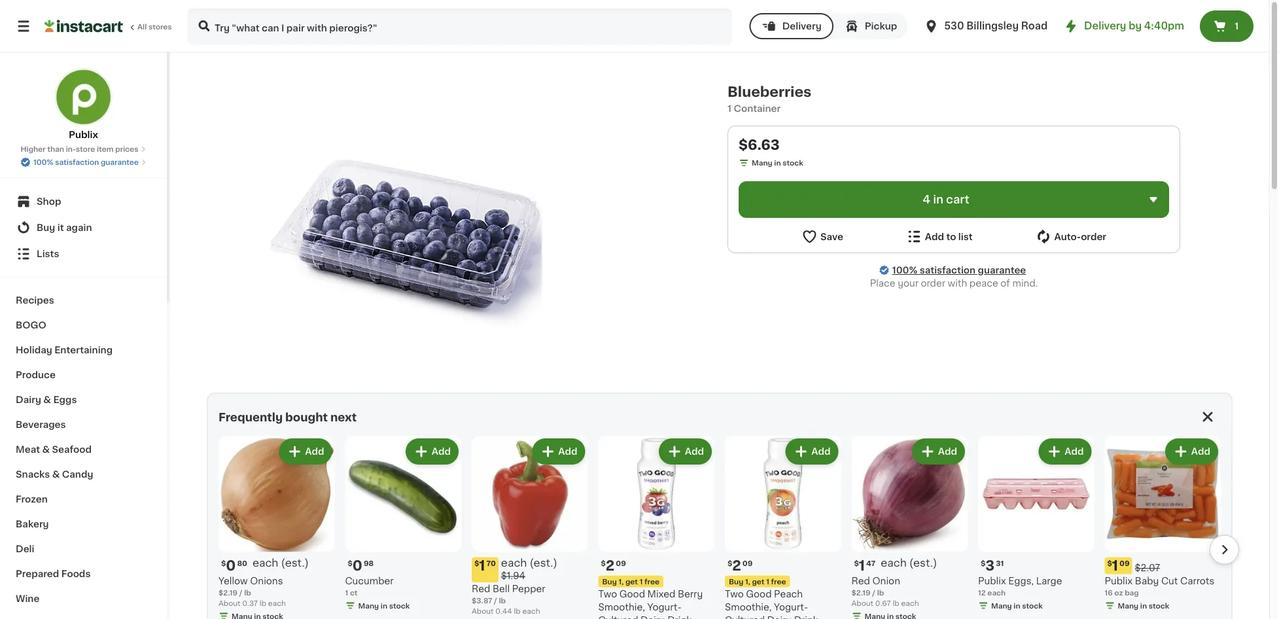 Task type: vqa. For each thing, say whether or not it's contained in the screenshot.
free
yes



Task type: locate. For each thing, give the bounding box(es) containing it.
yogurt- inside two good mixed berry smoothie, yogurt- cultured dairy drin
[[648, 603, 682, 612]]

1 horizontal spatial each (est.)
[[881, 558, 938, 568]]

1 1, from the left
[[619, 578, 624, 585]]

(est.) up onions
[[281, 558, 309, 568]]

0 for $ 0 80
[[226, 559, 236, 573]]

item
[[97, 146, 114, 153]]

publix up oz
[[1105, 576, 1133, 585]]

item carousel region
[[200, 431, 1240, 619]]

each (est.) inside $1.47 each (estimated) element
[[881, 558, 938, 568]]

dairy down the peach
[[768, 616, 792, 619]]

/ down "bell"
[[494, 597, 497, 604]]

add button
[[280, 440, 331, 463], [407, 440, 458, 463], [534, 440, 584, 463], [660, 440, 711, 463], [787, 440, 838, 463], [914, 440, 964, 463], [1040, 440, 1091, 463], [1167, 440, 1217, 463]]

about left 0.67
[[852, 600, 874, 607]]

lists link
[[8, 241, 159, 267]]

/ up 0.67
[[873, 589, 876, 596]]

red onion $2.19 / lb about 0.67 lb each
[[852, 576, 919, 607]]

1 horizontal spatial two
[[725, 589, 744, 599]]

two inside two good mixed berry smoothie, yogurt- cultured dairy drin
[[599, 589, 617, 599]]

each (est.) up onion
[[881, 558, 938, 568]]

lb up 0.67
[[878, 589, 885, 596]]

each (est.) up onions
[[253, 558, 309, 568]]

1 two from the left
[[599, 589, 617, 599]]

publix inside publix eggs, large 12 each
[[979, 576, 1007, 585]]

carrots
[[1181, 576, 1215, 585]]

$ up two good mixed berry smoothie, yogurt- cultured dairy drin
[[601, 560, 606, 567]]

2 0 from the left
[[353, 559, 363, 573]]

1 horizontal spatial $ 2 09
[[728, 559, 753, 573]]

each down onions
[[268, 600, 286, 607]]

product group
[[219, 436, 335, 619], [345, 436, 461, 614], [472, 436, 588, 619], [599, 436, 715, 619], [725, 436, 841, 619], [852, 436, 968, 619], [979, 436, 1095, 614], [1105, 436, 1221, 614]]

good for peach
[[746, 589, 772, 599]]

1 horizontal spatial (est.)
[[530, 558, 558, 568]]

12
[[979, 589, 986, 596]]

each right 0.67
[[902, 600, 919, 607]]

save button
[[802, 228, 844, 245]]

0 horizontal spatial (est.)
[[281, 558, 309, 568]]

1 vertical spatial 100%
[[893, 266, 918, 275]]

peach
[[774, 589, 803, 599]]

order inside auto-order button
[[1081, 232, 1107, 241]]

red down $ 1 47
[[852, 576, 870, 585]]

0 horizontal spatial guarantee
[[101, 159, 139, 166]]

1 yogurt- from the left
[[648, 603, 682, 612]]

add for red bell pepper
[[559, 447, 578, 456]]

16
[[1105, 589, 1113, 596]]

100% up your
[[893, 266, 918, 275]]

2 horizontal spatial about
[[852, 600, 874, 607]]

0 vertical spatial &
[[43, 395, 51, 405]]

publix for publix eggs, large 12 each
[[979, 576, 1007, 585]]

2 two from the left
[[725, 589, 744, 599]]

in for publix eggs, large
[[1014, 602, 1021, 609]]

2 free from the left
[[771, 578, 786, 585]]

$ inside $ 1 09
[[1108, 560, 1113, 567]]

2 $ from the left
[[348, 560, 353, 567]]

add for publix eggs, large
[[1065, 447, 1084, 456]]

2 add button from the left
[[407, 440, 458, 463]]

7 $ from the left
[[981, 560, 986, 567]]

1 horizontal spatial 0
[[353, 559, 363, 573]]

0 horizontal spatial about
[[219, 600, 241, 607]]

(est.) up red onion $2.19 / lb about 0.67 lb each
[[910, 558, 938, 568]]

$
[[221, 560, 226, 567], [348, 560, 353, 567], [475, 560, 479, 567], [601, 560, 606, 567], [728, 560, 733, 567], [855, 560, 859, 567], [981, 560, 986, 567], [1108, 560, 1113, 567]]

publix logo image
[[55, 68, 112, 126]]

(est.) inside $1.47 each (estimated) element
[[910, 558, 938, 568]]

3 (est.) from the left
[[910, 558, 938, 568]]

berry
[[678, 589, 703, 599]]

0 horizontal spatial buy 1, get 1 free
[[603, 578, 660, 585]]

0 horizontal spatial 09
[[616, 560, 626, 567]]

0 horizontal spatial dairy
[[16, 395, 41, 405]]

add for yellow onions
[[305, 447, 324, 456]]

two
[[599, 589, 617, 599], [725, 589, 744, 599]]

section
[[200, 393, 1240, 619]]

get for peach
[[752, 578, 765, 585]]

good for mixed
[[620, 589, 645, 599]]

1 horizontal spatial dairy
[[641, 616, 665, 619]]

$ inside $ 3 31
[[981, 560, 986, 567]]

2 smoothie, from the left
[[725, 603, 772, 612]]

Search field
[[189, 9, 732, 43]]

/ inside $ 1 70 each (est.) $1.94 red bell pepper $3.87 / lb about 0.44 lb each
[[494, 597, 497, 604]]

$3.87
[[472, 597, 493, 604]]

1 09 from the left
[[616, 560, 626, 567]]

frequently
[[219, 412, 283, 423]]

dairy down produce
[[16, 395, 41, 405]]

2 horizontal spatial dairy
[[768, 616, 792, 619]]

0 horizontal spatial yogurt-
[[648, 603, 682, 612]]

buy 1, get 1 free up two good peach smoothie, yogurt- cultured dairy drin
[[729, 578, 786, 585]]

buy for two good mixed berry smoothie, yogurt- cultured dairy drin
[[603, 578, 617, 585]]

cultured inside two good mixed berry smoothie, yogurt- cultured dairy drin
[[599, 616, 639, 619]]

1 horizontal spatial delivery
[[1085, 21, 1127, 31]]

many in stock for publix baby cut carrots
[[1118, 602, 1170, 609]]

in down $6.63 at the right of the page
[[775, 159, 781, 167]]

cultured inside two good peach smoothie, yogurt- cultured dairy drin
[[725, 616, 765, 619]]

two right berry
[[725, 589, 744, 599]]

2 buy 1, get 1 free from the left
[[729, 578, 786, 585]]

in for publix baby cut carrots
[[1141, 602, 1147, 609]]

delivery for delivery by 4:40pm
[[1085, 21, 1127, 31]]

two left mixed
[[599, 589, 617, 599]]

publix for publix baby cut carrots 16 oz bag
[[1105, 576, 1133, 585]]

free up the peach
[[771, 578, 786, 585]]

1 add button from the left
[[280, 440, 331, 463]]

holiday
[[16, 346, 52, 355]]

red up $3.87
[[472, 584, 491, 594]]

$ 2 09 up two good mixed berry smoothie, yogurt- cultured dairy drin
[[601, 559, 626, 573]]

about inside $ 1 70 each (est.) $1.94 red bell pepper $3.87 / lb about 0.44 lb each
[[472, 608, 494, 615]]

2 (est.) from the left
[[530, 558, 558, 568]]

$2.19 inside yellow onions $2.19 / lb about 0.37 lb each
[[219, 589, 238, 596]]

2 cultured from the left
[[725, 616, 765, 619]]

mind.
[[1013, 279, 1038, 288]]

prices
[[115, 146, 138, 153]]

guarantee
[[101, 159, 139, 166], [978, 266, 1027, 275]]

1, up two good mixed berry smoothie, yogurt- cultured dairy drin
[[619, 578, 624, 585]]

1 2 from the left
[[606, 559, 615, 573]]

$ 0 98
[[348, 559, 374, 573]]

09 up two good mixed berry smoothie, yogurt- cultured dairy drin
[[616, 560, 626, 567]]

many
[[752, 159, 773, 167], [358, 602, 379, 609], [992, 602, 1012, 609], [1118, 602, 1139, 609]]

98
[[364, 560, 374, 567]]

$ 2 09
[[601, 559, 626, 573], [728, 559, 753, 573]]

each right 12
[[988, 589, 1006, 596]]

good left the peach
[[746, 589, 772, 599]]

with
[[948, 279, 968, 288]]

4:40pm
[[1145, 21, 1185, 31]]

1 $2.19 from the left
[[219, 589, 238, 596]]

satisfaction up place your order with peace of mind.
[[920, 266, 976, 275]]

blueberries image
[[270, 94, 542, 367]]

None search field
[[187, 8, 733, 45]]

1 each (est.) from the left
[[253, 558, 309, 568]]

free up mixed
[[645, 578, 660, 585]]

1 vertical spatial satisfaction
[[920, 266, 976, 275]]

bogo link
[[8, 313, 159, 338]]

in right 4
[[933, 194, 944, 205]]

many in stock down 'cucumber 1 ct'
[[358, 602, 410, 609]]

1 horizontal spatial 2
[[733, 559, 742, 573]]

$ 2 09 for two good mixed berry smoothie, yogurt- cultured dairy drin
[[601, 559, 626, 573]]

1 vertical spatial 100% satisfaction guarantee
[[893, 266, 1027, 275]]

1 horizontal spatial smoothie,
[[725, 603, 772, 612]]

1 horizontal spatial red
[[852, 576, 870, 585]]

publix up higher than in-store item prices link
[[69, 130, 98, 139]]

0 vertical spatial 100%
[[33, 159, 53, 166]]

0 horizontal spatial cultured
[[599, 616, 639, 619]]

/ for 1
[[873, 589, 876, 596]]

0 horizontal spatial order
[[921, 279, 946, 288]]

2 2 from the left
[[733, 559, 742, 573]]

1 horizontal spatial publix
[[979, 576, 1007, 585]]

1 vertical spatial order
[[921, 279, 946, 288]]

cart
[[947, 194, 970, 205]]

1 get from the left
[[626, 578, 638, 585]]

recipes link
[[8, 288, 159, 313]]

1 $ from the left
[[221, 560, 226, 567]]

09 for two good mixed berry smoothie, yogurt- cultured dairy drin
[[616, 560, 626, 567]]

$ 0 80
[[221, 559, 247, 573]]

to
[[947, 232, 957, 241]]

0 horizontal spatial each (est.)
[[253, 558, 309, 568]]

(est.) up pepper
[[530, 558, 558, 568]]

2 each (est.) from the left
[[881, 558, 938, 568]]

0 horizontal spatial publix
[[69, 130, 98, 139]]

0 horizontal spatial 2
[[606, 559, 615, 573]]

$ left 70
[[475, 560, 479, 567]]

0 horizontal spatial get
[[626, 578, 638, 585]]

publix
[[69, 130, 98, 139], [979, 576, 1007, 585], [1105, 576, 1133, 585]]

0 left 98
[[353, 559, 363, 573]]

each (est.) inside $0.80 each (estimated) element
[[253, 558, 309, 568]]

8 product group from the left
[[1105, 436, 1221, 614]]

higher than in-store item prices link
[[21, 144, 146, 154]]

0 vertical spatial 100% satisfaction guarantee
[[33, 159, 139, 166]]

place
[[870, 279, 896, 288]]

3 $ from the left
[[475, 560, 479, 567]]

good inside two good peach smoothie, yogurt- cultured dairy drin
[[746, 589, 772, 599]]

many for publix baby cut carrots
[[1118, 602, 1139, 609]]

0 horizontal spatial /
[[239, 589, 243, 596]]

7 product group from the left
[[979, 436, 1095, 614]]

1 buy 1, get 1 free from the left
[[603, 578, 660, 585]]

$ 2 09 up two good peach smoothie, yogurt- cultured dairy drin
[[728, 559, 753, 573]]

good left mixed
[[620, 589, 645, 599]]

0 vertical spatial order
[[1081, 232, 1107, 241]]

each up onions
[[253, 558, 278, 568]]

snacks & candy
[[16, 470, 93, 479]]

6 $ from the left
[[855, 560, 859, 567]]

buy 1, get 1 free up two good mixed berry smoothie, yogurt- cultured dairy drin
[[603, 578, 660, 585]]

1 horizontal spatial guarantee
[[978, 266, 1027, 275]]

each (est.) for 1
[[881, 558, 938, 568]]

free
[[645, 578, 660, 585], [771, 578, 786, 585]]

2 $ 2 09 from the left
[[728, 559, 753, 573]]

1 horizontal spatial 1,
[[746, 578, 751, 585]]

$ inside $ 1 70 each (est.) $1.94 red bell pepper $3.87 / lb about 0.44 lb each
[[475, 560, 479, 567]]

1 vertical spatial &
[[42, 445, 50, 454]]

delivery inside button
[[783, 22, 822, 31]]

seafood
[[52, 445, 92, 454]]

2 $2.19 from the left
[[852, 589, 871, 596]]

$2.19 down yellow
[[219, 589, 238, 596]]

& for snacks
[[52, 470, 60, 479]]

3 product group from the left
[[472, 436, 588, 619]]

peace
[[970, 279, 999, 288]]

cucumber 1 ct
[[345, 576, 394, 596]]

add button for yellow onions
[[280, 440, 331, 463]]

2 up two good peach smoothie, yogurt- cultured dairy drin
[[733, 559, 742, 573]]

buy 1, get 1 free
[[603, 578, 660, 585], [729, 578, 786, 585]]

1 horizontal spatial /
[[494, 597, 497, 604]]

service type group
[[750, 13, 908, 39]]

meat & seafood
[[16, 445, 92, 454]]

/ up 0.37
[[239, 589, 243, 596]]

publix inside publix baby cut carrots 16 oz bag
[[1105, 576, 1133, 585]]

many in stock
[[752, 159, 804, 167], [358, 602, 410, 609], [992, 602, 1043, 609], [1118, 602, 1170, 609]]

1 free from the left
[[645, 578, 660, 585]]

buy up two good peach smoothie, yogurt- cultured dairy drin
[[729, 578, 744, 585]]

two good peach smoothie, yogurt- cultured dairy drin
[[725, 589, 821, 619]]

publix eggs, large 12 each
[[979, 576, 1063, 596]]

0 horizontal spatial 0
[[226, 559, 236, 573]]

buy for two good peach smoothie, yogurt- cultured dairy drin
[[729, 578, 744, 585]]

about inside yellow onions $2.19 / lb about 0.37 lb each
[[219, 600, 241, 607]]

1 horizontal spatial yogurt-
[[774, 603, 808, 612]]

stock for publix eggs, large
[[1023, 602, 1043, 609]]

prepared foods link
[[8, 562, 159, 586]]

0 horizontal spatial two
[[599, 589, 617, 599]]

(est.) inside $0.80 each (estimated) element
[[281, 558, 309, 568]]

2 vertical spatial &
[[52, 470, 60, 479]]

& for dairy
[[43, 395, 51, 405]]

lb up 0.37
[[244, 589, 251, 596]]

2 1, from the left
[[746, 578, 751, 585]]

100% satisfaction guarantee down store
[[33, 159, 139, 166]]

0 vertical spatial satisfaction
[[55, 159, 99, 166]]

auto-order button
[[1036, 228, 1107, 245]]

8 $ from the left
[[1108, 560, 1113, 567]]

1 smoothie, from the left
[[599, 603, 645, 612]]

0 horizontal spatial satisfaction
[[55, 159, 99, 166]]

2 yogurt- from the left
[[774, 603, 808, 612]]

4 product group from the left
[[599, 436, 715, 619]]

(est.) for 1
[[910, 558, 938, 568]]

1 (est.) from the left
[[281, 558, 309, 568]]

(est.) for 0
[[281, 558, 309, 568]]

4 in cart
[[923, 194, 970, 205]]

$2.19 inside red onion $2.19 / lb about 0.67 lb each
[[852, 589, 871, 596]]

1,
[[619, 578, 624, 585], [746, 578, 751, 585]]

buy it again link
[[8, 215, 159, 241]]

0 horizontal spatial free
[[645, 578, 660, 585]]

$6.63
[[739, 138, 780, 152]]

09 for two good peach smoothie, yogurt- cultured dairy drin
[[743, 560, 753, 567]]

satisfaction down higher than in-store item prices
[[55, 159, 99, 166]]

add button for two good mixed berry smoothie, yogurt- cultured dairy drin
[[660, 440, 711, 463]]

each inside publix eggs, large 12 each
[[988, 589, 1006, 596]]

7 add button from the left
[[1040, 440, 1091, 463]]

0 horizontal spatial smoothie,
[[599, 603, 645, 612]]

0 vertical spatial guarantee
[[101, 159, 139, 166]]

100% down higher
[[33, 159, 53, 166]]

/ inside red onion $2.19 / lb about 0.67 lb each
[[873, 589, 876, 596]]

many in stock down publix eggs, large 12 each
[[992, 602, 1043, 609]]

1 $ 2 09 from the left
[[601, 559, 626, 573]]

shop link
[[8, 189, 159, 215]]

2 for two good mixed berry smoothie, yogurt- cultured dairy drin
[[606, 559, 615, 573]]

frozen
[[16, 495, 48, 504]]

cultured
[[599, 616, 639, 619], [725, 616, 765, 619]]

get up two good peach smoothie, yogurt- cultured dairy drin
[[752, 578, 765, 585]]

wine
[[16, 594, 40, 603]]

bell
[[493, 584, 510, 594]]

in down baby
[[1141, 602, 1147, 609]]

lb right 0.37
[[260, 600, 266, 607]]

3 09 from the left
[[1120, 560, 1130, 567]]

about
[[219, 600, 241, 607], [852, 600, 874, 607], [472, 608, 494, 615]]

1 horizontal spatial good
[[746, 589, 772, 599]]

get up two good mixed berry smoothie, yogurt- cultured dairy drin
[[626, 578, 638, 585]]

0 horizontal spatial buy
[[37, 223, 55, 232]]

$ up 16
[[1108, 560, 1113, 567]]

2 09 from the left
[[743, 560, 753, 567]]

1 horizontal spatial cultured
[[725, 616, 765, 619]]

0
[[226, 559, 236, 573], [353, 559, 363, 573]]

auto-
[[1055, 232, 1081, 241]]

1 horizontal spatial 09
[[743, 560, 753, 567]]

100% inside 100% satisfaction guarantee link
[[893, 266, 918, 275]]

8 add button from the left
[[1167, 440, 1217, 463]]

$ left 98
[[348, 560, 353, 567]]

/ inside yellow onions $2.19 / lb about 0.37 lb each
[[239, 589, 243, 596]]

$ 2 09 for two good peach smoothie, yogurt- cultured dairy drin
[[728, 559, 753, 573]]

2 horizontal spatial /
[[873, 589, 876, 596]]

/
[[239, 589, 243, 596], [873, 589, 876, 596], [494, 597, 497, 604]]

1 cultured from the left
[[599, 616, 639, 619]]

2 good from the left
[[746, 589, 772, 599]]

3 add button from the left
[[534, 440, 584, 463]]

about left 0.37
[[219, 600, 241, 607]]

1 horizontal spatial get
[[752, 578, 765, 585]]

dairy
[[16, 395, 41, 405], [641, 616, 665, 619], [768, 616, 792, 619]]

list
[[959, 232, 973, 241]]

4 add button from the left
[[660, 440, 711, 463]]

snacks
[[16, 470, 50, 479]]

many down bag at right
[[1118, 602, 1139, 609]]

meat
[[16, 445, 40, 454]]

2 up two good mixed berry smoothie, yogurt- cultured dairy drin
[[606, 559, 615, 573]]

1, for two good peach smoothie, yogurt- cultured dairy drin
[[746, 578, 751, 585]]

& left eggs
[[43, 395, 51, 405]]

lb
[[244, 589, 251, 596], [878, 589, 885, 596], [499, 597, 506, 604], [260, 600, 266, 607], [893, 600, 900, 607], [514, 608, 521, 615]]

0.67
[[876, 600, 891, 607]]

$ left 31
[[981, 560, 986, 567]]

5 add button from the left
[[787, 440, 838, 463]]

in-
[[66, 146, 76, 153]]

yogurt- down the peach
[[774, 603, 808, 612]]

beverages link
[[8, 412, 159, 437]]

good inside two good mixed berry smoothie, yogurt- cultured dairy drin
[[620, 589, 645, 599]]

each (est.)
[[253, 558, 309, 568], [881, 558, 938, 568]]

buy left it
[[37, 223, 55, 232]]

lb right 0.67
[[893, 600, 900, 607]]

delivery button
[[750, 13, 834, 39]]

1 good from the left
[[620, 589, 645, 599]]

dairy down mixed
[[641, 616, 665, 619]]

pickup button
[[834, 13, 908, 39]]

publix down $ 3 31
[[979, 576, 1007, 585]]

0 horizontal spatial $2.19
[[219, 589, 238, 596]]

add for two good mixed berry smoothie, yogurt- cultured dairy drin
[[685, 447, 704, 456]]

two for two good peach smoothie, yogurt- cultured dairy drin
[[725, 589, 744, 599]]

$2.19 down $ 1 47
[[852, 589, 871, 596]]

1 horizontal spatial about
[[472, 608, 494, 615]]

0 horizontal spatial 100%
[[33, 159, 53, 166]]

0 left 80
[[226, 559, 236, 573]]

0 horizontal spatial good
[[620, 589, 645, 599]]

yogurt- down mixed
[[648, 603, 682, 612]]

add
[[925, 232, 945, 241], [305, 447, 324, 456], [432, 447, 451, 456], [559, 447, 578, 456], [685, 447, 704, 456], [812, 447, 831, 456], [938, 447, 958, 456], [1065, 447, 1084, 456], [1192, 447, 1211, 456]]

& left candy at the bottom left of the page
[[52, 470, 60, 479]]

two inside two good peach smoothie, yogurt- cultured dairy drin
[[725, 589, 744, 599]]

2 horizontal spatial (est.)
[[910, 558, 938, 568]]

buy
[[37, 223, 55, 232], [603, 578, 617, 585], [729, 578, 744, 585]]

$2.07
[[1135, 563, 1161, 572]]

next
[[331, 412, 357, 423]]

lb up 0.44
[[499, 597, 506, 604]]

1 button
[[1200, 10, 1254, 42]]

$0.80 each (estimated) element
[[219, 557, 335, 574]]

many in stock for cucumber
[[358, 602, 410, 609]]

$ left 80
[[221, 560, 226, 567]]

0 horizontal spatial red
[[472, 584, 491, 594]]

guarantee up of
[[978, 266, 1027, 275]]

100%
[[33, 159, 53, 166], [893, 266, 918, 275]]

2 horizontal spatial 09
[[1120, 560, 1130, 567]]

1 0 from the left
[[226, 559, 236, 573]]

0.44
[[496, 608, 512, 615]]

1 inside $ 1 70 each (est.) $1.94 red bell pepper $3.87 / lb about 0.44 lb each
[[479, 559, 485, 573]]

0 horizontal spatial $ 2 09
[[601, 559, 626, 573]]

0 horizontal spatial 1,
[[619, 578, 624, 585]]

1 horizontal spatial buy 1, get 1 free
[[729, 578, 786, 585]]

3
[[986, 559, 995, 573]]

1, up two good peach smoothie, yogurt- cultured dairy drin
[[746, 578, 751, 585]]

many down 'cucumber 1 ct'
[[358, 602, 379, 609]]

delivery for delivery
[[783, 22, 822, 31]]

$ up two good peach smoothie, yogurt- cultured dairy drin
[[728, 560, 733, 567]]

in down publix eggs, large 12 each
[[1014, 602, 1021, 609]]

yogurt- inside two good peach smoothie, yogurt- cultured dairy drin
[[774, 603, 808, 612]]

guarantee down the prices
[[101, 159, 139, 166]]

6 add button from the left
[[914, 440, 964, 463]]

2 horizontal spatial publix
[[1105, 576, 1133, 585]]

1 horizontal spatial 100%
[[893, 266, 918, 275]]

$ left 47
[[855, 560, 859, 567]]

many down publix eggs, large 12 each
[[992, 602, 1012, 609]]

$1.47 each (estimated) element
[[852, 557, 968, 574]]

1 vertical spatial guarantee
[[978, 266, 1027, 275]]

many in stock down bag at right
[[1118, 602, 1170, 609]]

$ inside $ 0 98
[[348, 560, 353, 567]]

& right meat
[[42, 445, 50, 454]]

buy up two good mixed berry smoothie, yogurt- cultured dairy drin
[[603, 578, 617, 585]]

guarantee inside button
[[101, 159, 139, 166]]

0 inside $0.80 each (estimated) element
[[226, 559, 236, 573]]

2 get from the left
[[752, 578, 765, 585]]

about down $3.87
[[472, 608, 494, 615]]

100% satisfaction guarantee up with
[[893, 266, 1027, 275]]

1 horizontal spatial buy
[[603, 578, 617, 585]]

holiday entertaining
[[16, 346, 113, 355]]

4 $ from the left
[[601, 560, 606, 567]]

in down 'cucumber 1 ct'
[[381, 602, 388, 609]]

1 horizontal spatial $2.19
[[852, 589, 871, 596]]

0 horizontal spatial delivery
[[783, 22, 822, 31]]

100% satisfaction guarantee
[[33, 159, 139, 166], [893, 266, 1027, 275]]

many in stock down $6.63 at the right of the page
[[752, 159, 804, 167]]

09 up two good peach smoothie, yogurt- cultured dairy drin
[[743, 560, 753, 567]]

2 horizontal spatial buy
[[729, 578, 744, 585]]

1 horizontal spatial free
[[771, 578, 786, 585]]

about inside red onion $2.19 / lb about 0.67 lb each
[[852, 600, 874, 607]]

onions
[[250, 576, 283, 585]]

09 left $2.07 on the bottom
[[1120, 560, 1130, 567]]

dairy & eggs link
[[8, 387, 159, 412]]

0 horizontal spatial 100% satisfaction guarantee
[[33, 159, 139, 166]]

1 horizontal spatial order
[[1081, 232, 1107, 241]]



Task type: describe. For each thing, give the bounding box(es) containing it.
each up $1.94
[[501, 558, 527, 568]]

1 inside 'cucumber 1 ct'
[[345, 589, 348, 596]]

4
[[923, 194, 931, 205]]

buy 1, get 1 free for mixed
[[603, 578, 660, 585]]

each inside red onion $2.19 / lb about 0.67 lb each
[[902, 600, 919, 607]]

add button for publix eggs, large
[[1040, 440, 1091, 463]]

oz
[[1115, 589, 1124, 596]]

store
[[76, 146, 95, 153]]

free for mixed
[[645, 578, 660, 585]]

blueberries 1 container
[[728, 85, 812, 113]]

prepared foods
[[16, 569, 91, 579]]

your
[[898, 279, 919, 288]]

about for 0
[[219, 600, 241, 607]]

container
[[734, 104, 781, 113]]

road
[[1022, 21, 1048, 31]]

eggs
[[53, 395, 77, 405]]

deli
[[16, 545, 34, 554]]

about for 1
[[852, 600, 874, 607]]

add button for two good peach smoothie, yogurt- cultured dairy drin
[[787, 440, 838, 463]]

deli link
[[8, 537, 159, 562]]

of
[[1001, 279, 1011, 288]]

1 inside blueberries 1 container
[[728, 104, 732, 113]]

5 $ from the left
[[728, 560, 733, 567]]

2 product group from the left
[[345, 436, 461, 614]]

$ inside $ 1 47
[[855, 560, 859, 567]]

stock for publix baby cut carrots
[[1149, 602, 1170, 609]]

$2.19 for 1
[[852, 589, 871, 596]]

frozen link
[[8, 487, 159, 512]]

instacart logo image
[[45, 18, 123, 34]]

$ 1 47
[[855, 559, 876, 573]]

smoothie, inside two good mixed berry smoothie, yogurt- cultured dairy drin
[[599, 603, 645, 612]]

1 horizontal spatial 100% satisfaction guarantee
[[893, 266, 1027, 275]]

add for publix baby cut carrots
[[1192, 447, 1211, 456]]

lb right 0.44
[[514, 608, 521, 615]]

(est.) inside $ 1 70 each (est.) $1.94 red bell pepper $3.87 / lb about 0.44 lb each
[[530, 558, 558, 568]]

recipes
[[16, 296, 54, 305]]

stock for cucumber
[[389, 602, 410, 609]]

free for peach
[[771, 578, 786, 585]]

beverages
[[16, 420, 66, 429]]

many down $6.63 at the right of the page
[[752, 159, 773, 167]]

bakery link
[[8, 512, 159, 537]]

80
[[237, 560, 247, 567]]

billingsley
[[967, 21, 1019, 31]]

add inside button
[[925, 232, 945, 241]]

stores
[[149, 23, 172, 30]]

publix for publix
[[69, 130, 98, 139]]

all stores link
[[45, 8, 173, 45]]

add button for cucumber
[[407, 440, 458, 463]]

add to list button
[[906, 228, 973, 245]]

$1.70 each (estimated) original price: $1.94 element
[[472, 557, 588, 582]]

many in stock for publix eggs, large
[[992, 602, 1043, 609]]

add button for publix baby cut carrots
[[1167, 440, 1217, 463]]

foods
[[61, 569, 91, 579]]

frequently bought next
[[219, 412, 357, 423]]

red inside $ 1 70 each (est.) $1.94 red bell pepper $3.87 / lb about 0.44 lb each
[[472, 584, 491, 594]]

two for two good mixed berry smoothie, yogurt- cultured dairy drin
[[599, 589, 617, 599]]

ct
[[350, 589, 358, 596]]

$1.94
[[501, 571, 526, 581]]

eggs,
[[1009, 576, 1034, 585]]

by
[[1129, 21, 1142, 31]]

red inside red onion $2.19 / lb about 0.67 lb each
[[852, 576, 870, 585]]

100% inside 100% satisfaction guarantee button
[[33, 159, 53, 166]]

satisfaction inside button
[[55, 159, 99, 166]]

shop
[[37, 197, 61, 206]]

produce link
[[8, 363, 159, 387]]

$1.09 original price: $2.07 element
[[1105, 557, 1221, 574]]

product group containing 3
[[979, 436, 1095, 614]]

0 for $ 0 98
[[353, 559, 363, 573]]

bag
[[1125, 589, 1139, 596]]

$ inside $ 0 80
[[221, 560, 226, 567]]

add for cucumber
[[432, 447, 451, 456]]

09 inside $ 1 09
[[1120, 560, 1130, 567]]

100% satisfaction guarantee inside button
[[33, 159, 139, 166]]

pepper
[[512, 584, 546, 594]]

delivery by 4:40pm link
[[1064, 18, 1185, 34]]

two good mixed berry smoothie, yogurt- cultured dairy drin
[[599, 589, 703, 619]]

$2.19 for 0
[[219, 589, 238, 596]]

& for meat
[[42, 445, 50, 454]]

$ 1 09
[[1108, 559, 1130, 573]]

2 for two good peach smoothie, yogurt- cultured dairy drin
[[733, 559, 742, 573]]

onion
[[873, 576, 901, 585]]

place your order with peace of mind.
[[870, 279, 1038, 288]]

baby
[[1136, 576, 1159, 585]]

/ for 0
[[239, 589, 243, 596]]

than
[[47, 146, 64, 153]]

530 billingsley road button
[[924, 8, 1048, 45]]

dairy inside two good mixed berry smoothie, yogurt- cultured dairy drin
[[641, 616, 665, 619]]

many for publix eggs, large
[[992, 602, 1012, 609]]

cut
[[1162, 576, 1178, 585]]

delivery by 4:40pm
[[1085, 21, 1185, 31]]

yellow onions $2.19 / lb about 0.37 lb each
[[219, 576, 286, 607]]

it
[[57, 223, 64, 232]]

get for mixed
[[626, 578, 638, 585]]

many for cucumber
[[358, 602, 379, 609]]

1 product group from the left
[[219, 436, 335, 619]]

produce
[[16, 370, 56, 380]]

pickup
[[865, 22, 898, 31]]

add to list
[[925, 232, 973, 241]]

cucumber
[[345, 576, 394, 585]]

in for cucumber
[[381, 602, 388, 609]]

bakery
[[16, 520, 49, 529]]

4 in cart field
[[739, 181, 1170, 218]]

mixed
[[648, 589, 676, 599]]

47
[[867, 560, 876, 567]]

each inside yellow onions $2.19 / lb about 0.37 lb each
[[268, 600, 286, 607]]

add for red onion
[[938, 447, 958, 456]]

100% satisfaction guarantee link
[[893, 264, 1027, 277]]

in inside field
[[933, 194, 944, 205]]

1, for two good mixed berry smoothie, yogurt- cultured dairy drin
[[619, 578, 624, 585]]

add for two good peach smoothie, yogurt- cultured dairy drin
[[812, 447, 831, 456]]

$ 1 70 each (est.) $1.94 red bell pepper $3.87 / lb about 0.44 lb each
[[472, 558, 558, 615]]

publix baby cut carrots 16 oz bag
[[1105, 576, 1215, 596]]

6 product group from the left
[[852, 436, 968, 619]]

dairy inside two good peach smoothie, yogurt- cultured dairy drin
[[768, 616, 792, 619]]

yellow
[[219, 576, 248, 585]]

save
[[821, 232, 844, 241]]

holiday entertaining link
[[8, 338, 159, 363]]

add button for red onion
[[914, 440, 964, 463]]

buy 1, get 1 free for peach
[[729, 578, 786, 585]]

$ 3 31
[[981, 559, 1004, 573]]

again
[[66, 223, 92, 232]]

100% satisfaction guarantee button
[[20, 154, 147, 168]]

1 horizontal spatial satisfaction
[[920, 266, 976, 275]]

blueberries
[[728, 85, 812, 99]]

5 product group from the left
[[725, 436, 841, 619]]

auto-order
[[1055, 232, 1107, 241]]

bought
[[285, 412, 328, 423]]

meat & seafood link
[[8, 437, 159, 462]]

each down pepper
[[523, 608, 540, 615]]

add button for red bell pepper
[[534, 440, 584, 463]]

0.37
[[242, 600, 258, 607]]

each (est.) for 0
[[253, 558, 309, 568]]

publix link
[[55, 68, 112, 141]]

dairy & eggs
[[16, 395, 77, 405]]

each up onion
[[881, 558, 907, 568]]

smoothie, inside two good peach smoothie, yogurt- cultured dairy drin
[[725, 603, 772, 612]]

1 inside button
[[1235, 22, 1239, 31]]

section containing 0
[[200, 393, 1240, 619]]



